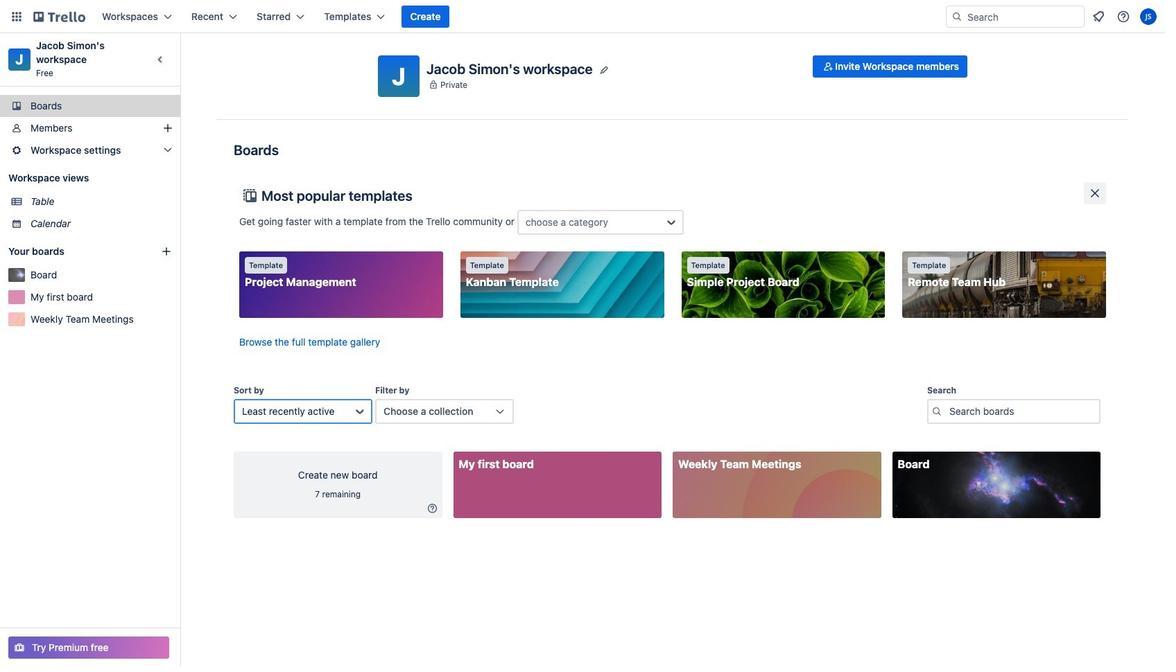 Task type: locate. For each thing, give the bounding box(es) containing it.
jacob simon (jacobsimon16) image
[[1140, 8, 1157, 25]]

sm image
[[426, 502, 439, 516]]

0 notifications image
[[1090, 8, 1107, 25]]

sm image
[[821, 60, 835, 74]]

Search boards text field
[[927, 400, 1101, 424]]



Task type: vqa. For each thing, say whether or not it's contained in the screenshot.
rightmost terry turtle (terryturtle) icon
no



Task type: describe. For each thing, give the bounding box(es) containing it.
open information menu image
[[1117, 10, 1131, 24]]

primary element
[[0, 0, 1165, 33]]

workspace navigation collapse icon image
[[151, 50, 171, 69]]

your boards with 3 items element
[[8, 243, 140, 260]]

Search field
[[963, 6, 1084, 27]]

back to home image
[[33, 6, 85, 28]]

add board image
[[161, 246, 172, 257]]

search image
[[952, 11, 963, 22]]



